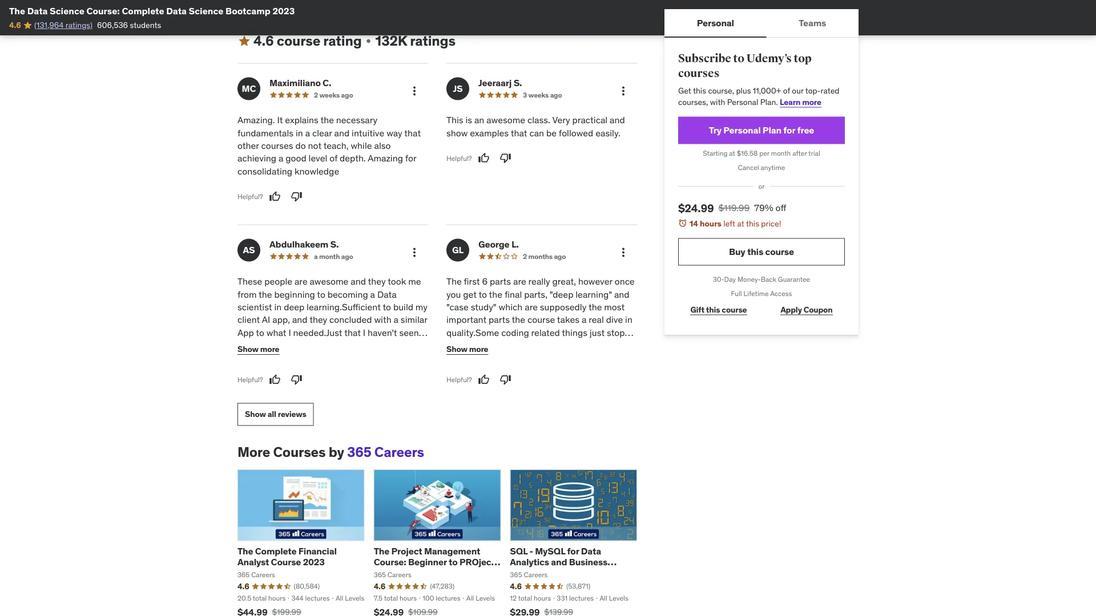 Task type: describe. For each thing, give the bounding box(es) containing it.
personal inside 'link'
[[724, 124, 761, 136]]

course up maximiliano c.
[[277, 32, 320, 49]]

are up unexplained,
[[525, 340, 538, 351]]

important
[[446, 314, 487, 326]]

365 right the by
[[347, 444, 371, 461]]

learning
[[323, 352, 356, 364]]

are up solve
[[446, 391, 459, 402]]

for for sql - mysql for data analytics and business intelligence
[[567, 545, 579, 557]]

answered
[[569, 378, 608, 390]]

(80,584)
[[294, 582, 320, 591]]

seen
[[399, 327, 419, 339]]

show more button for app
[[237, 338, 279, 361]]

by
[[329, 444, 344, 461]]

course inside buy this course button
[[765, 246, 794, 258]]

full
[[731, 289, 742, 298]]

show all reviews button
[[237, 403, 314, 426]]

(47,283)
[[430, 582, 455, 591]]

to inside the project management course: beginner to project manager
[[449, 556, 458, 568]]

the first 6 parts are really great, however once you get to the final parts, "deep learning" and "case study" which are supposedly the most important parts the course takes a real dive in quality.
[[446, 276, 635, 339]]

mysql
[[535, 545, 565, 557]]

it
[[277, 114, 283, 126]]

to up unhelpful
[[507, 378, 515, 390]]

a inside sufficient to build my client ai app, and they concluded with a similar app to what i needed.
[[394, 314, 398, 326]]

all for the complete financial analyst course 2023
[[336, 594, 343, 603]]

1 vertical spatial deep
[[300, 352, 321, 364]]

the data science course: complete data science bootcamp 2023
[[9, 5, 295, 17]]

personal inside button
[[697, 17, 734, 28]]

all inside button
[[268, 409, 276, 420]]

really
[[528, 276, 550, 287]]

to down "ai"
[[256, 327, 264, 339]]

just that i haven't seen the applications of all the sections before the regression and deep learning sections, but i'm sure further reading will expose them to me as they're still foundations to deep learning.
[[237, 327, 425, 390]]

course: for beginner
[[374, 556, 406, 568]]

weeks for maximiliano c.
[[319, 90, 340, 99]]

hours for the project management course: beginner to project manager
[[400, 594, 417, 603]]

concluded
[[329, 314, 372, 326]]

lectures for the complete financial analyst course 2023
[[305, 594, 330, 603]]

2023 inside the complete financial analyst course 2023 365 careers
[[303, 556, 325, 568]]

is
[[466, 114, 472, 126]]

they inside these people are awesome and they took me from the beginning to becoming a data scientist in deep learning.
[[368, 276, 386, 287]]

data inside sql - mysql for data analytics and business intelligence
[[581, 545, 601, 557]]

1 vertical spatial at
[[737, 218, 744, 229]]

subscribe
[[678, 52, 731, 66]]

completely
[[558, 340, 603, 351]]

the complete financial analyst course 2023 link
[[237, 545, 337, 568]]

i inside sufficient to build my client ai app, and they concluded with a similar app to what i needed.
[[289, 327, 291, 339]]

i'm
[[413, 352, 425, 364]]

learn
[[780, 97, 801, 107]]

month inside starting at $16.58 per month after trial cancel anytime
[[771, 149, 791, 158]]

and inside sufficient to build my client ai app, and they concluded with a similar app to what i needed.
[[292, 314, 307, 326]]

365 up 7.5
[[374, 571, 386, 579]]

(53,871)
[[566, 582, 590, 591]]

more for the first 6 parts are really great, however once you get to the final parts, "deep learning" and "case study" which are supposedly the most important parts the course takes a real dive in quality.
[[469, 344, 488, 355]]

with for courses
[[710, 97, 725, 107]]

helpful? for mark review by george l. as helpful icon
[[446, 375, 472, 384]]

course inside the first 6 parts are really great, however once you get to the final parts, "deep learning" and "case study" which are supposedly the most important parts the course takes a real dive in quality.
[[528, 314, 555, 326]]

get
[[463, 288, 477, 300]]

s. for jeeraarj s.
[[514, 77, 522, 88]]

344
[[291, 594, 303, 603]]

good
[[286, 152, 306, 164]]

reading
[[288, 365, 318, 377]]

needed.
[[293, 327, 326, 339]]

analyst
[[237, 556, 269, 568]]

or inside some coding related things just stop working, and steps are just completely skipped or go unexplained, making following extremely difficult. when you leave questions they take days to weeks to be answered and are usually unhelpful responses that don't solve issues.
[[481, 352, 489, 364]]

levels for sql - mysql for data analytics and business intelligence
[[609, 594, 628, 603]]

learning. inside these people are awesome and they took me from the beginning to becoming a data scientist in deep learning.
[[307, 301, 342, 313]]

365 careers link
[[347, 444, 424, 461]]

the down seen
[[407, 340, 420, 351]]

hours right 14
[[700, 218, 722, 229]]

1 vertical spatial month
[[319, 252, 340, 261]]

all for the project management course: beginner to project manager
[[466, 594, 474, 603]]

steps
[[501, 340, 523, 351]]

additional actions for review by maximiliano c. image
[[408, 84, 421, 98]]

365 careers for -
[[510, 571, 548, 579]]

additional actions for review by abdulhakeem s. image
[[408, 246, 421, 259]]

to down the but
[[391, 365, 399, 377]]

them
[[367, 365, 389, 377]]

the for the project management course: beginner to project manager
[[374, 545, 389, 557]]

supposedly
[[540, 301, 587, 313]]

sections
[[342, 340, 376, 351]]

4.6 for sql - mysql for data analytics and business intelligence
[[510, 582, 522, 592]]

which
[[499, 301, 523, 313]]

awesome for that
[[487, 114, 525, 126]]

a month ago
[[314, 252, 353, 261]]

that inside just that i haven't seen the applications of all the sections before the regression and deep learning sections, but i'm sure further reading will expose them to me as they're still foundations to deep learning.
[[344, 327, 361, 339]]

courses
[[273, 444, 326, 461]]

quality.
[[446, 327, 475, 339]]

management
[[424, 545, 480, 557]]

more courses by 365 careers
[[237, 444, 424, 461]]

mark review by george l. as unhelpful image
[[500, 374, 511, 386]]

these people are awesome and they took me from the beginning to becoming a data scientist in deep learning.
[[237, 276, 421, 313]]

the left final on the top of the page
[[489, 288, 502, 300]]

0 horizontal spatial just
[[541, 340, 556, 351]]

$16.58
[[737, 149, 758, 158]]

the for the data science course: complete data science bootcamp 2023
[[9, 5, 25, 17]]

80584 reviews element
[[294, 582, 320, 592]]

ago for jeeraarj s.
[[550, 90, 562, 99]]

and inside sql - mysql for data analytics and business intelligence
[[551, 556, 567, 568]]

ago for george l.
[[554, 252, 566, 261]]

a inside the first 6 parts are really great, however once you get to the final parts, "deep learning" and "case study" which are supposedly the most important parts the course takes a real dive in quality.
[[582, 314, 587, 326]]

once
[[615, 276, 635, 287]]

the up real in the bottom right of the page
[[589, 301, 602, 313]]

app,
[[272, 314, 290, 326]]

s. for abdulhakeem s.
[[330, 238, 339, 250]]

deep inside these people are awesome and they took me from the beginning to becoming a data scientist in deep learning.
[[284, 301, 304, 313]]

personal button
[[665, 9, 767, 37]]

$119.99
[[718, 202, 750, 214]]

0 horizontal spatial complete
[[122, 5, 164, 17]]

hours for sql - mysql for data analytics and business intelligence
[[534, 594, 551, 603]]

more
[[237, 444, 270, 461]]

stop
[[607, 327, 625, 339]]

606,536 students
[[97, 20, 161, 30]]

alarm image
[[678, 219, 687, 228]]

to down expose
[[335, 378, 343, 390]]

financial
[[298, 545, 337, 557]]

courses inside amazing. it explains the necessary fundamentals in a clear and intuitive way that other courses do not teach, while also achieving a good level of depth. amazing for consolidating knowledge
[[261, 140, 293, 151]]

0 vertical spatial or
[[758, 182, 765, 191]]

becoming
[[328, 288, 368, 300]]

before
[[378, 340, 405, 351]]

george
[[478, 238, 510, 250]]

some
[[475, 327, 499, 339]]

dive
[[606, 314, 623, 326]]

foundations
[[284, 378, 333, 390]]

lectures for sql - mysql for data analytics and business intelligence
[[569, 594, 594, 603]]

maximiliano
[[269, 77, 321, 88]]

79%
[[754, 202, 773, 214]]

gift this course link
[[678, 299, 759, 321]]

xsmall image
[[364, 37, 373, 46]]

plan
[[763, 124, 782, 136]]

as
[[243, 244, 255, 256]]

to inside the first 6 parts are really great, however once you get to the final parts, "deep learning" and "case study" which are supposedly the most important parts the course takes a real dive in quality.
[[479, 288, 487, 300]]

4.6 right "medium" image
[[253, 32, 274, 49]]

working,
[[446, 340, 481, 351]]

all for sql - mysql for data analytics and business intelligence
[[600, 594, 607, 603]]

20.5 total hours
[[237, 594, 286, 603]]

2 vertical spatial deep
[[345, 378, 366, 390]]

when
[[523, 365, 547, 377]]

6
[[482, 276, 488, 287]]

business
[[569, 556, 608, 568]]

a left good
[[279, 152, 283, 164]]

the complete financial analyst course 2023 365 careers
[[237, 545, 337, 579]]

total for the complete financial analyst course 2023
[[253, 594, 267, 603]]

to inside these people are awesome and they took me from the beginning to becoming a data scientist in deep learning.
[[317, 288, 325, 300]]

132k
[[375, 32, 407, 49]]

c.
[[323, 77, 331, 88]]

they inside some coding related things just stop working, and steps are just completely skipped or go unexplained, making following extremely difficult. when you leave questions they take days to weeks to be answered and are usually unhelpful responses that don't solve issues.
[[446, 378, 464, 390]]

app
[[237, 327, 254, 339]]

100
[[423, 594, 434, 603]]

and inside these people are awesome and they took me from the beginning to becoming a data scientist in deep learning.
[[351, 276, 366, 287]]

a down explains
[[305, 127, 310, 139]]

took
[[388, 276, 406, 287]]

starting
[[703, 149, 728, 158]]

1 vertical spatial parts
[[489, 314, 510, 326]]

are down parts,
[[525, 301, 538, 313]]

beginner
[[408, 556, 447, 568]]

achieving
[[237, 152, 276, 164]]

and down questions
[[610, 378, 626, 390]]

related
[[531, 327, 560, 339]]

mark review by george l. as helpful image
[[478, 374, 490, 386]]

2 horizontal spatial more
[[802, 97, 821, 107]]

this left price!
[[746, 218, 759, 229]]

total for sql - mysql for data analytics and business intelligence
[[518, 594, 532, 603]]

for for try personal plan for free
[[783, 124, 795, 136]]

this is an awesome class. very practical and show examples that can be followed easily.
[[446, 114, 625, 139]]

data inside these people are awesome and they took me from the beginning to becoming a data scientist in deep learning.
[[377, 288, 397, 300]]

unhelpful
[[492, 391, 530, 402]]

4.6 course rating
[[253, 32, 362, 49]]

1 science from the left
[[50, 5, 84, 17]]

with for and
[[374, 314, 391, 326]]

do
[[295, 140, 306, 151]]

access
[[770, 289, 792, 298]]

to inside subscribe to udemy's top courses
[[733, 52, 744, 66]]



Task type: vqa. For each thing, say whether or not it's contained in the screenshot.
2 related to C.
yes



Task type: locate. For each thing, give the bounding box(es) containing it.
all levels for sql - mysql for data analytics and business intelligence
[[600, 594, 628, 603]]

and inside just that i haven't seen the applications of all the sections before the regression and deep learning sections, but i'm sure further reading will expose them to me as they're still foundations to deep learning.
[[283, 352, 298, 364]]

and inside the first 6 parts are really great, however once you get to the final parts, "deep learning" and "case study" which are supposedly the most important parts the course takes a real dive in quality.
[[614, 288, 630, 300]]

bootcamp
[[225, 5, 271, 17]]

they inside sufficient to build my client ai app, and they concluded with a similar app to what i needed.
[[310, 314, 327, 326]]

medium image
[[237, 34, 251, 48]]

0 horizontal spatial 2023
[[273, 5, 295, 17]]

complete left financial
[[255, 545, 297, 557]]

2 365 careers from the left
[[510, 571, 548, 579]]

teams
[[799, 17, 826, 28]]

for inside sql - mysql for data analytics and business intelligence
[[567, 545, 579, 557]]

0 vertical spatial they
[[368, 276, 386, 287]]

1 horizontal spatial complete
[[255, 545, 297, 557]]

l.
[[511, 238, 519, 250]]

2 vertical spatial they
[[446, 378, 464, 390]]

of
[[783, 86, 790, 96], [330, 152, 337, 164], [305, 340, 313, 351]]

all right 331 lectures
[[600, 594, 607, 603]]

(131,964 ratings)
[[34, 20, 92, 30]]

subscribe to udemy's top courses
[[678, 52, 812, 80]]

2 horizontal spatial for
[[783, 124, 795, 136]]

teach,
[[324, 140, 349, 151]]

1 vertical spatial or
[[481, 352, 489, 364]]

study"
[[471, 301, 497, 313]]

helpful? down skipped
[[446, 375, 472, 384]]

you inside some coding related things just stop working, and steps are just completely skipped or go unexplained, making following extremely difficult. when you leave questions they take days to weeks to be answered and are usually unhelpful responses that don't solve issues.
[[549, 365, 564, 377]]

expose
[[336, 365, 365, 377]]

4.6 left (131,964
[[9, 20, 21, 30]]

of down needed.
[[305, 340, 313, 351]]

all right 100 lectures
[[466, 594, 474, 603]]

way
[[387, 127, 402, 139]]

show down they're
[[245, 409, 266, 420]]

show for or
[[446, 344, 467, 355]]

careers
[[374, 444, 424, 461], [251, 571, 275, 579], [388, 571, 412, 579], [524, 571, 548, 579]]

additional actions for review by george l. image
[[617, 246, 630, 259]]

0 horizontal spatial show more
[[237, 344, 279, 355]]

usually
[[462, 391, 490, 402]]

rating
[[323, 32, 362, 49]]

at inside starting at $16.58 per month after trial cancel anytime
[[729, 149, 735, 158]]

you up "case
[[446, 288, 461, 300]]

free
[[797, 124, 814, 136]]

all levels for the complete financial analyst course 2023
[[336, 594, 364, 603]]

abdulhakeem
[[269, 238, 328, 250]]

0 horizontal spatial awesome
[[310, 276, 348, 287]]

0 horizontal spatial course:
[[86, 5, 120, 17]]

that inside some coding related things just stop working, and steps are just completely skipped or go unexplained, making following extremely difficult. when you leave questions they take days to weeks to be answered and are usually unhelpful responses that don't solve issues.
[[576, 391, 593, 402]]

2 horizontal spatial all levels
[[600, 594, 628, 603]]

knowledge
[[295, 165, 339, 177]]

followed
[[559, 127, 593, 139]]

project
[[391, 545, 422, 557]]

and inside amazing. it explains the necessary fundamentals in a clear and intuitive way that other courses do not teach, while also achieving a good level of depth. amazing for consolidating knowledge
[[334, 127, 350, 139]]

me left as
[[401, 365, 414, 377]]

in inside the first 6 parts are really great, however once you get to the final parts, "deep learning" and "case study" which are supposedly the most important parts the course takes a real dive in quality.
[[625, 314, 633, 326]]

reviews
[[278, 409, 306, 420]]

trial
[[808, 149, 820, 158]]

that inside amazing. it explains the necessary fundamentals in a clear and intuitive way that other courses do not teach, while also achieving a good level of depth. amazing for consolidating knowledge
[[404, 127, 421, 139]]

1 horizontal spatial science
[[189, 5, 223, 17]]

that down concluded
[[344, 327, 361, 339]]

1 horizontal spatial course:
[[374, 556, 406, 568]]

a inside these people are awesome and they took me from the beginning to becoming a data scientist in deep learning.
[[370, 288, 375, 300]]

top
[[794, 52, 812, 66]]

4.6
[[9, 20, 21, 30], [253, 32, 274, 49], [237, 582, 249, 592], [374, 582, 385, 592], [510, 582, 522, 592]]

that down answered
[[576, 391, 593, 402]]

the inside the complete financial analyst course 2023 365 careers
[[237, 545, 253, 557]]

and inside this is an awesome class. very practical and show examples that can be followed easily.
[[610, 114, 625, 126]]

ago
[[341, 90, 353, 99], [550, 90, 562, 99], [341, 252, 353, 261], [554, 252, 566, 261]]

1 horizontal spatial s.
[[514, 77, 522, 88]]

hours for the complete financial analyst course 2023
[[268, 594, 286, 603]]

47283 reviews element
[[430, 582, 455, 592]]

helpful? left "mark review by maximiliano c. as helpful" image
[[237, 192, 263, 201]]

1 horizontal spatial of
[[330, 152, 337, 164]]

365 careers for project
[[374, 571, 412, 579]]

jeeraarj s.
[[478, 77, 522, 88]]

additional actions for review by jeeraarj s. image
[[617, 84, 630, 98]]

me right took
[[408, 276, 421, 287]]

2 vertical spatial personal
[[724, 124, 761, 136]]

month up anytime
[[771, 149, 791, 158]]

this right "buy"
[[747, 246, 763, 258]]

weeks down when
[[518, 378, 544, 390]]

this inside get this course, plus 11,000+ of our top-rated courses, with personal plan.
[[693, 86, 706, 96]]

1 horizontal spatial 2023
[[303, 556, 325, 568]]

i up sections
[[363, 327, 365, 339]]

3 levels from the left
[[609, 594, 628, 603]]

2 vertical spatial in
[[625, 314, 633, 326]]

1 vertical spatial of
[[330, 152, 337, 164]]

get this course, plus 11,000+ of our top-rated courses, with personal plan.
[[678, 86, 839, 107]]

2 all levels from the left
[[466, 594, 495, 603]]

1 vertical spatial course:
[[374, 556, 406, 568]]

3 lectures from the left
[[569, 594, 594, 603]]

with inside sufficient to build my client ai app, and they concluded with a similar app to what i needed.
[[374, 314, 391, 326]]

more down top-
[[802, 97, 821, 107]]

learning. down them
[[368, 378, 403, 390]]

other
[[237, 140, 259, 151]]

learning"
[[576, 288, 612, 300]]

365 inside the complete financial analyst course 2023 365 careers
[[237, 571, 250, 579]]

with up haven't at bottom left
[[374, 314, 391, 326]]

will
[[321, 365, 334, 377]]

0 vertical spatial courses
[[678, 66, 719, 80]]

0 horizontal spatial lectures
[[305, 594, 330, 603]]

this for gift this course
[[706, 305, 720, 315]]

1 365 careers from the left
[[374, 571, 412, 579]]

for inside 'link'
[[783, 124, 795, 136]]

1 show more button from the left
[[237, 338, 279, 361]]

1 vertical spatial for
[[405, 152, 416, 164]]

show for app
[[237, 344, 258, 355]]

0 horizontal spatial or
[[481, 352, 489, 364]]

2 horizontal spatial total
[[518, 594, 532, 603]]

2 horizontal spatial they
[[446, 378, 464, 390]]

1 vertical spatial awesome
[[310, 276, 348, 287]]

show inside button
[[245, 409, 266, 420]]

2 left the months
[[523, 252, 527, 261]]

be inside some coding related things just stop working, and steps are just completely skipped or go unexplained, making following extremely difficult. when you leave questions they take days to weeks to be answered and are usually unhelpful responses that don't solve issues.
[[556, 378, 567, 390]]

of left our
[[783, 86, 790, 96]]

1 vertical spatial s.
[[330, 238, 339, 250]]

1 vertical spatial all
[[268, 409, 276, 420]]

in up app,
[[274, 301, 282, 313]]

to right 'beginning' at top left
[[317, 288, 325, 300]]

to left build
[[383, 301, 391, 313]]

course: for complete
[[86, 5, 120, 17]]

and up easily.
[[610, 114, 625, 126]]

total
[[253, 594, 267, 603], [384, 594, 398, 603], [518, 594, 532, 603]]

off
[[776, 202, 786, 214]]

mark review by abdulhakeem s. as helpful image
[[269, 374, 281, 386]]

or left go
[[481, 352, 489, 364]]

show more for or
[[446, 344, 488, 355]]

the inside amazing. it explains the necessary fundamentals in a clear and intuitive way that other courses do not teach, while also achieving a good level of depth. amazing for consolidating knowledge
[[321, 114, 334, 126]]

0 vertical spatial just
[[590, 327, 605, 339]]

0 horizontal spatial 365 careers
[[374, 571, 412, 579]]

2 vertical spatial of
[[305, 340, 313, 351]]

for right "mysql"
[[567, 545, 579, 557]]

in
[[296, 127, 303, 139], [274, 301, 282, 313], [625, 314, 633, 326]]

and up needed.
[[292, 314, 307, 326]]

amazing. it explains the necessary fundamentals in a clear and intuitive way that other courses do not teach, while also achieving a good level of depth. amazing for consolidating knowledge
[[237, 114, 421, 177]]

0 vertical spatial with
[[710, 97, 725, 107]]

all inside just that i haven't seen the applications of all the sections before the regression and deep learning sections, but i'm sure further reading will expose them to me as they're still foundations to deep learning.
[[315, 340, 324, 351]]

the for the first 6 parts are really great, however once you get to the final parts, "deep learning" and "case study" which are supposedly the most important parts the course takes a real dive in quality.
[[446, 276, 462, 287]]

students
[[130, 20, 161, 30]]

helpful? for 'mark review by abdulhakeem s. as helpful' 'image'
[[237, 375, 263, 384]]

complete up students
[[122, 5, 164, 17]]

and down some
[[483, 340, 499, 351]]

1 horizontal spatial in
[[296, 127, 303, 139]]

can
[[529, 127, 544, 139]]

careers inside the complete financial analyst course 2023 365 careers
[[251, 571, 275, 579]]

0 horizontal spatial more
[[260, 344, 279, 355]]

clear
[[312, 127, 332, 139]]

month
[[771, 149, 791, 158], [319, 252, 340, 261]]

and down applications
[[283, 352, 298, 364]]

0 horizontal spatial month
[[319, 252, 340, 261]]

sections,
[[358, 352, 395, 364]]

science up (131,964 ratings)
[[50, 5, 84, 17]]

1 all levels from the left
[[336, 594, 364, 603]]

s.
[[514, 77, 522, 88], [330, 238, 339, 250]]

courses inside subscribe to udemy's top courses
[[678, 66, 719, 80]]

30-day money-back guarantee full lifetime access
[[713, 275, 810, 298]]

i
[[289, 327, 291, 339], [363, 327, 365, 339]]

beginning
[[274, 288, 315, 300]]

0 horizontal spatial with
[[374, 314, 391, 326]]

show down app
[[237, 344, 258, 355]]

that inside this is an awesome class. very practical and show examples that can be followed easily.
[[511, 127, 527, 139]]

an
[[474, 114, 484, 126]]

1 horizontal spatial lectures
[[436, 594, 460, 603]]

this
[[446, 114, 463, 126]]

show more button for or
[[446, 338, 488, 361]]

me
[[408, 276, 421, 287], [401, 365, 414, 377]]

weeks for jeeraarj s.
[[528, 90, 549, 99]]

for inside amazing. it explains the necessary fundamentals in a clear and intuitive way that other courses do not teach, while also achieving a good level of depth. amazing for consolidating knowledge
[[405, 152, 416, 164]]

in inside these people are awesome and they took me from the beginning to becoming a data scientist in deep learning.
[[274, 301, 282, 313]]

ago for maximiliano c.
[[341, 90, 353, 99]]

this up courses,
[[693, 86, 706, 96]]

mark review by jeeraarj s. as helpful image
[[478, 153, 490, 164]]

ago for abdulhakeem s.
[[341, 252, 353, 261]]

mark review by maximiliano c. as helpful image
[[269, 191, 281, 202]]

4.6 up 7.5
[[374, 582, 385, 592]]

take
[[466, 378, 484, 390]]

show more button up extremely
[[446, 338, 488, 361]]

0 horizontal spatial all
[[268, 409, 276, 420]]

1 vertical spatial learning.
[[368, 378, 403, 390]]

1 horizontal spatial month
[[771, 149, 791, 158]]

2 for c.
[[314, 90, 318, 99]]

complete inside the complete financial analyst course 2023 365 careers
[[255, 545, 297, 557]]

0 vertical spatial complete
[[122, 5, 164, 17]]

of inside just that i haven't seen the applications of all the sections before the regression and deep learning sections, but i'm sure further reading will expose them to me as they're still foundations to deep learning.
[[305, 340, 313, 351]]

amazing
[[368, 152, 403, 164]]

levels for the project management course: beginner to project manager
[[476, 594, 495, 603]]

3 all from the left
[[600, 594, 607, 603]]

1 all from the left
[[336, 594, 343, 603]]

0 horizontal spatial for
[[405, 152, 416, 164]]

0 horizontal spatial all
[[336, 594, 343, 603]]

2 horizontal spatial of
[[783, 86, 790, 96]]

0 vertical spatial all
[[315, 340, 324, 351]]

1 vertical spatial you
[[549, 365, 564, 377]]

s. up a month ago on the top
[[330, 238, 339, 250]]

0 horizontal spatial courses
[[261, 140, 293, 151]]

0 vertical spatial of
[[783, 86, 790, 96]]

1 horizontal spatial i
[[363, 327, 365, 339]]

a down abdulhakeem s.
[[314, 252, 318, 261]]

some coding related things just stop working, and steps are just completely skipped or go unexplained, making following extremely difficult. when you leave questions they take days to weeks to be answered and are usually unhelpful responses that don't solve issues.
[[446, 327, 629, 415]]

total right 7.5
[[384, 594, 398, 603]]

0 horizontal spatial i
[[289, 327, 291, 339]]

the down just at the bottom left
[[326, 340, 340, 351]]

1 horizontal spatial for
[[567, 545, 579, 557]]

0 horizontal spatial learning.
[[307, 301, 342, 313]]

0 vertical spatial parts
[[490, 276, 511, 287]]

me inside just that i haven't seen the applications of all the sections before the regression and deep learning sections, but i'm sure further reading will expose them to me as they're still foundations to deep learning.
[[401, 365, 414, 377]]

course: inside the project management course: beginner to project manager
[[374, 556, 406, 568]]

weeks inside some coding related things just stop working, and steps are just completely skipped or go unexplained, making following extremely difficult. when you leave questions they take days to weeks to be answered and are usually unhelpful responses that don't solve issues.
[[518, 378, 544, 390]]

show more for app
[[237, 344, 279, 355]]

for right amazing
[[405, 152, 416, 164]]

all right the 344 lectures
[[336, 594, 343, 603]]

deep up reading
[[300, 352, 321, 364]]

of inside amazing. it explains the necessary fundamentals in a clear and intuitive way that other courses do not teach, while also achieving a good level of depth. amazing for consolidating knowledge
[[330, 152, 337, 164]]

coding
[[501, 327, 529, 339]]

the up coding
[[512, 314, 525, 326]]

365 down the analytics
[[510, 571, 522, 579]]

awesome for beginning
[[310, 276, 348, 287]]

the project management course: beginner to project manager
[[374, 545, 495, 579]]

not
[[308, 140, 322, 151]]

plus
[[736, 86, 751, 96]]

the inside these people are awesome and they took me from the beginning to becoming a data scientist in deep learning.
[[259, 288, 272, 300]]

explains
[[285, 114, 318, 126]]

practical
[[572, 114, 608, 126]]

in right dive
[[625, 314, 633, 326]]

course inside gift this course link
[[722, 305, 747, 315]]

the inside the first 6 parts are really great, however once you get to the final parts, "deep learning" and "case study" which are supposedly the most important parts the course takes a real dive in quality.
[[446, 276, 462, 287]]

following
[[590, 352, 627, 364]]

0 vertical spatial month
[[771, 149, 791, 158]]

be right can
[[546, 127, 557, 139]]

1 horizontal spatial just
[[590, 327, 605, 339]]

a up sufficient
[[370, 288, 375, 300]]

parts right 6
[[490, 276, 511, 287]]

lectures for the project management course: beginner to project manager
[[436, 594, 460, 603]]

1 horizontal spatial all levels
[[466, 594, 495, 603]]

1 horizontal spatial 2
[[523, 252, 527, 261]]

this inside button
[[747, 246, 763, 258]]

for left the free
[[783, 124, 795, 136]]

they down extremely
[[446, 378, 464, 390]]

2 horizontal spatial levels
[[609, 594, 628, 603]]

2 months ago
[[523, 252, 566, 261]]

just down real in the bottom right of the page
[[590, 327, 605, 339]]

1 vertical spatial in
[[274, 301, 282, 313]]

total for the project management course: beginner to project manager
[[384, 594, 398, 603]]

2 science from the left
[[189, 5, 223, 17]]

weeks down the c.
[[319, 90, 340, 99]]

2 for l.
[[523, 252, 527, 261]]

mark review by abdulhakeem s. as unhelpful image
[[291, 374, 302, 386]]

0 horizontal spatial s.
[[330, 238, 339, 250]]

1 vertical spatial with
[[374, 314, 391, 326]]

all
[[315, 340, 324, 351], [268, 409, 276, 420]]

all levels left 12
[[466, 594, 495, 603]]

learn more
[[780, 97, 821, 107]]

1 horizontal spatial learning.
[[368, 378, 403, 390]]

1 vertical spatial me
[[401, 365, 414, 377]]

i inside just that i haven't seen the applications of all the sections before the regression and deep learning sections, but i'm sure further reading will expose them to me as they're still foundations to deep learning.
[[363, 327, 365, 339]]

and down "once"
[[614, 288, 630, 300]]

lectures down 47283 reviews element
[[436, 594, 460, 603]]

1 vertical spatial courses
[[261, 140, 293, 151]]

and left the business at right
[[551, 556, 567, 568]]

weeks right the 3
[[528, 90, 549, 99]]

1 horizontal spatial with
[[710, 97, 725, 107]]

helpful? for mark review by jeeraarj s. as helpful icon
[[446, 154, 472, 163]]

1 levels from the left
[[345, 594, 364, 603]]

parts down the which
[[489, 314, 510, 326]]

personal up "$16.58"
[[724, 124, 761, 136]]

0 vertical spatial be
[[546, 127, 557, 139]]

lectures down 80584 reviews element
[[305, 594, 330, 603]]

1 show more from the left
[[237, 344, 279, 355]]

parts
[[490, 276, 511, 287], [489, 314, 510, 326]]

0 vertical spatial for
[[783, 124, 795, 136]]

gift this course
[[691, 305, 747, 315]]

0 vertical spatial s.
[[514, 77, 522, 88]]

course down full
[[722, 305, 747, 315]]

the for the complete financial analyst course 2023 365 careers
[[237, 545, 253, 557]]

0 horizontal spatial 2
[[314, 90, 318, 99]]

2 horizontal spatial all
[[600, 594, 607, 603]]

0 horizontal spatial science
[[50, 5, 84, 17]]

more down some
[[469, 344, 488, 355]]

2 total from the left
[[384, 594, 398, 603]]

are up final on the top of the page
[[513, 276, 526, 287]]

53871 reviews element
[[566, 582, 590, 592]]

you inside the first 6 parts are really great, however once you get to the final parts, "deep learning" and "case study" which are supposedly the most important parts the course takes a real dive in quality.
[[446, 288, 461, 300]]

guarantee
[[778, 275, 810, 284]]

deep down 'beginning' at top left
[[284, 301, 304, 313]]

be up responses
[[556, 378, 567, 390]]

0 horizontal spatial total
[[253, 594, 267, 603]]

show more button up sure
[[237, 338, 279, 361]]

1 i from the left
[[289, 327, 291, 339]]

the inside the project management course: beginner to project manager
[[374, 545, 389, 557]]

helpful? for "mark review by maximiliano c. as helpful" image
[[237, 192, 263, 201]]

be inside this is an awesome class. very practical and show examples that can be followed easily.
[[546, 127, 557, 139]]

science left bootcamp on the top
[[189, 5, 223, 17]]

course: up 7.5 total hours
[[374, 556, 406, 568]]

haven't
[[368, 327, 397, 339]]

1 horizontal spatial show more
[[446, 344, 488, 355]]

with inside get this course, plus 11,000+ of our top-rated courses, with personal plan.
[[710, 97, 725, 107]]

2 lectures from the left
[[436, 594, 460, 603]]

1 vertical spatial be
[[556, 378, 567, 390]]

2 all from the left
[[466, 594, 474, 603]]

0 horizontal spatial of
[[305, 340, 313, 351]]

2 levels from the left
[[476, 594, 495, 603]]

1 horizontal spatial courses
[[678, 66, 719, 80]]

2 i from the left
[[363, 327, 365, 339]]

all levels for the project management course: beginner to project manager
[[466, 594, 495, 603]]

applications
[[253, 340, 303, 351]]

2023 up '(80,584)'
[[303, 556, 325, 568]]

1 lectures from the left
[[305, 594, 330, 603]]

and up teach,
[[334, 127, 350, 139]]

examples
[[470, 127, 509, 139]]

this for buy this course
[[747, 246, 763, 258]]

levels right 331 lectures
[[609, 594, 628, 603]]

0 horizontal spatial all levels
[[336, 594, 364, 603]]

learning. inside just that i haven't seen the applications of all the sections before the regression and deep learning sections, but i'm sure further reading will expose them to me as they're still foundations to deep learning.
[[368, 378, 403, 390]]

to left udemy's
[[733, 52, 744, 66]]

0 vertical spatial learning.
[[307, 301, 342, 313]]

0 vertical spatial in
[[296, 127, 303, 139]]

331 lectures
[[557, 594, 594, 603]]

cancel
[[738, 163, 759, 172]]

2 horizontal spatial in
[[625, 314, 633, 326]]

teams button
[[767, 9, 859, 37]]

awesome inside these people are awesome and they took me from the beginning to becoming a data scientist in deep learning.
[[310, 276, 348, 287]]

with down course,
[[710, 97, 725, 107]]

0 vertical spatial 2023
[[273, 5, 295, 17]]

days
[[486, 378, 505, 390]]

3 total from the left
[[518, 594, 532, 603]]

manager
[[374, 567, 411, 579]]

buy this course
[[729, 246, 794, 258]]

3 all levels from the left
[[600, 594, 628, 603]]

344 lectures
[[291, 594, 330, 603]]

tab list
[[665, 9, 859, 38]]

to up responses
[[546, 378, 554, 390]]

courses down subscribe
[[678, 66, 719, 80]]

1 horizontal spatial levels
[[476, 594, 495, 603]]

in up do
[[296, 127, 303, 139]]

4.6 for the complete financial analyst course 2023
[[237, 582, 249, 592]]

this
[[693, 86, 706, 96], [746, 218, 759, 229], [747, 246, 763, 258], [706, 305, 720, 315]]

are inside these people are awesome and they took me from the beginning to becoming a data scientist in deep learning.
[[295, 276, 308, 287]]

1 vertical spatial complete
[[255, 545, 297, 557]]

0 vertical spatial course:
[[86, 5, 120, 17]]

show more down app
[[237, 344, 279, 355]]

tab list containing personal
[[665, 9, 859, 38]]

all down needed.
[[315, 340, 324, 351]]

hours left '100'
[[400, 594, 417, 603]]

mark review by jeeraarj s. as unhelpful image
[[500, 153, 511, 164]]

0 horizontal spatial you
[[446, 288, 461, 300]]

however
[[578, 276, 612, 287]]

anytime
[[761, 163, 785, 172]]

personal up subscribe
[[697, 17, 734, 28]]

awesome up becoming
[[310, 276, 348, 287]]

2023 right bootcamp on the top
[[273, 5, 295, 17]]

1 vertical spatial personal
[[727, 97, 758, 107]]

2 horizontal spatial lectures
[[569, 594, 594, 603]]

awesome inside this is an awesome class. very practical and show examples that can be followed easily.
[[487, 114, 525, 126]]

2 show more button from the left
[[446, 338, 488, 361]]

gift
[[691, 305, 704, 315]]

in inside amazing. it explains the necessary fundamentals in a clear and intuitive way that other courses do not teach, while also achieving a good level of depth. amazing for consolidating knowledge
[[296, 127, 303, 139]]

1 horizontal spatial more
[[469, 344, 488, 355]]

coupon
[[804, 305, 833, 315]]

very
[[552, 114, 570, 126]]

courses,
[[678, 97, 708, 107]]

these
[[237, 276, 262, 287]]

4.6 for the project management course: beginner to project manager
[[374, 582, 385, 592]]

mark review by maximiliano c. as unhelpful image
[[291, 191, 302, 202]]

the down app
[[237, 340, 251, 351]]

money-
[[738, 275, 761, 284]]

are
[[295, 276, 308, 287], [513, 276, 526, 287], [525, 301, 538, 313], [525, 340, 538, 351], [446, 391, 459, 402]]

more for these people are awesome and they took me from the beginning to becoming a data scientist in deep learning.
[[260, 344, 279, 355]]

the up scientist
[[259, 288, 272, 300]]

a left real in the bottom right of the page
[[582, 314, 587, 326]]

gl
[[452, 244, 464, 256]]

365 careers down the analytics
[[510, 571, 548, 579]]

helpful? down "regression"
[[237, 375, 263, 384]]

they up needed.
[[310, 314, 327, 326]]

0 vertical spatial at
[[729, 149, 735, 158]]

3
[[523, 90, 527, 99]]

personal inside get this course, plus 11,000+ of our top-rated courses, with personal plan.
[[727, 97, 758, 107]]

at
[[729, 149, 735, 158], [737, 218, 744, 229]]

1 total from the left
[[253, 594, 267, 603]]

0 vertical spatial 2
[[314, 90, 318, 99]]

total right 20.5
[[253, 594, 267, 603]]

this for get this course, plus 11,000+ of our top-rated courses, with personal plan.
[[693, 86, 706, 96]]

2 show more from the left
[[446, 344, 488, 355]]

0 vertical spatial me
[[408, 276, 421, 287]]

lectures
[[305, 594, 330, 603], [436, 594, 460, 603], [569, 594, 594, 603]]

365 careers up 7.5 total hours
[[374, 571, 412, 579]]

of inside get this course, plus 11,000+ of our top-rated courses, with personal plan.
[[783, 86, 790, 96]]

months
[[528, 252, 553, 261]]

back
[[761, 275, 776, 284]]

me inside these people are awesome and they took me from the beginning to becoming a data scientist in deep learning.
[[408, 276, 421, 287]]

1 horizontal spatial at
[[737, 218, 744, 229]]



